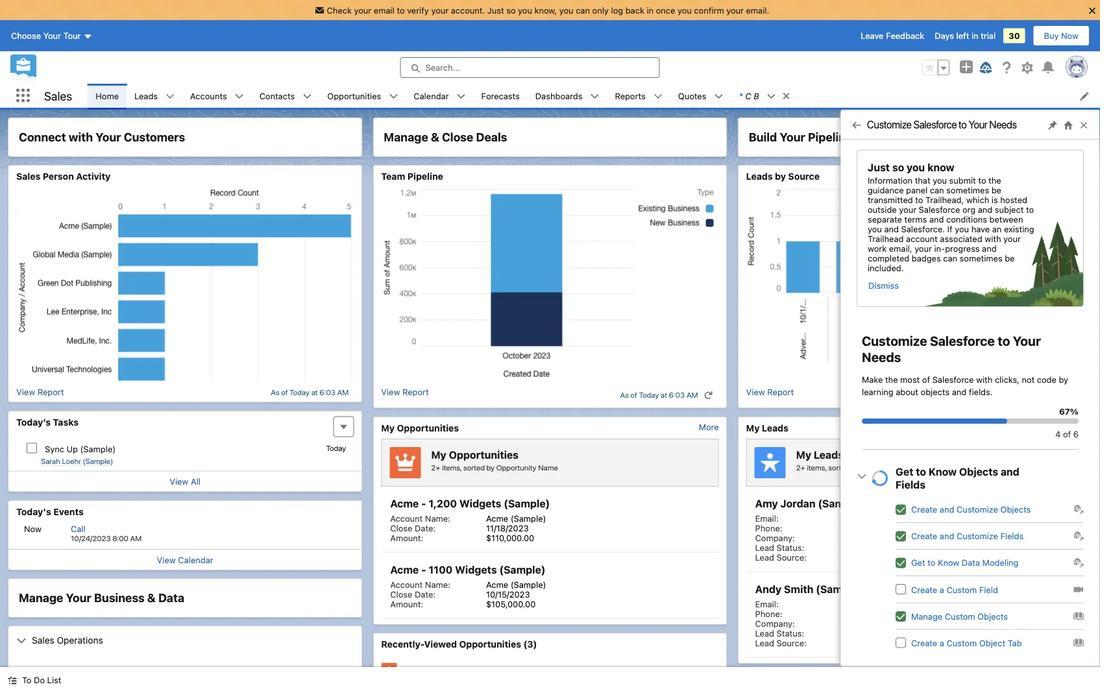 Task type: locate. For each thing, give the bounding box(es) containing it.
trial
[[982, 31, 996, 41]]

now inside buy now button
[[1062, 31, 1080, 41]]

2 horizontal spatial manage
[[912, 612, 943, 622]]

1 vertical spatial the
[[886, 375, 899, 385]]

sales for sales operations
[[32, 635, 54, 646]]

more link down 67%
[[1065, 423, 1085, 432]]

am inside call 10/24/2023 8:00 am
[[130, 534, 142, 543]]

1 more link from the left
[[699, 423, 719, 432]]

and left fields.
[[953, 387, 967, 397]]

1 company: from the top
[[756, 533, 795, 543]]

to right email
[[397, 5, 405, 15]]

account
[[391, 514, 423, 524], [391, 580, 423, 590]]

your left 'tour' in the left top of the page
[[43, 31, 61, 41]]

1 horizontal spatial report
[[403, 387, 429, 397]]

create and customize fields list item
[[896, 524, 1085, 550]]

0 horizontal spatial name
[[539, 463, 558, 472]]

1 (800) 667-6389 for andy smith (sample)
[[852, 609, 923, 619]]

with down between
[[985, 234, 1002, 244]]

0 horizontal spatial as of today at 6:​03 am
[[271, 388, 349, 397]]

0 horizontal spatial more
[[699, 423, 719, 432]]

get down "inc"
[[912, 558, 926, 568]]

close date:
[[391, 524, 436, 533], [391, 590, 436, 600]]

1 phone: from the top
[[756, 524, 783, 533]]

0 vertical spatial name:
[[425, 514, 451, 524]]

to right submit
[[979, 175, 987, 185]]

1 horizontal spatial more
[[1065, 423, 1085, 432]]

1 close date: from the top
[[391, 524, 436, 533]]

2 items, from the left
[[808, 463, 827, 472]]

text default image inside create a custom object tab list item
[[1074, 638, 1085, 649]]

acme (sample) for acme - 1,200 widgets (sample)
[[487, 514, 547, 524]]

3 view report link from the left
[[747, 387, 794, 403]]

email: for andy
[[756, 600, 779, 609]]

1 vertical spatial now
[[24, 524, 42, 534]]

1 vertical spatial objects
[[1001, 505, 1032, 515]]

0 vertical spatial lead source:
[[756, 553, 807, 562]]

1 vertical spatial data
[[158, 591, 184, 605]]

create for create a custom object tab
[[912, 638, 938, 648]]

and down get to know objects and fields
[[940, 505, 955, 515]]

3 report from the left
[[768, 387, 794, 397]]

create a custom object tab link
[[912, 638, 1023, 648]]

1 (800) from the top
[[858, 524, 880, 533]]

2+ up the 1,200
[[432, 463, 441, 472]]

show more my leads records element
[[1065, 423, 1085, 432]]

info@salesforce.com link up 'universal technologies'
[[852, 600, 934, 609]]

create right enterprise,
[[912, 532, 938, 541]]

0 horizontal spatial fields
[[896, 479, 926, 491]]

1 horizontal spatial in
[[972, 31, 979, 41]]

2 vertical spatial with
[[977, 375, 993, 385]]

1 vertical spatial be
[[1006, 253, 1016, 263]]

1 vertical spatial widgets
[[455, 564, 497, 576]]

objects up create and customize fields list item
[[1001, 505, 1032, 515]]

am
[[337, 388, 349, 397], [687, 391, 699, 400], [1052, 391, 1064, 400], [130, 534, 142, 543]]

0 vertical spatial custom
[[947, 585, 978, 595]]

0 vertical spatial lead status:
[[756, 543, 805, 553]]

get
[[896, 466, 914, 478], [912, 558, 926, 568]]

1 horizontal spatial view report link
[[381, 387, 429, 403]]

date: down 1100
[[415, 590, 436, 600]]

- left 120
[[433, 667, 437, 677]]

company:
[[756, 533, 795, 543], [756, 619, 795, 629]]

2 more link from the left
[[1065, 423, 1085, 432]]

work
[[868, 244, 887, 253]]

1 info@salesforce.com link from the top
[[852, 514, 934, 524]]

at inside view report as of today at 6:​03 am
[[1026, 391, 1033, 400]]

opportunities list item
[[320, 84, 406, 108]]

2 vertical spatial manage
[[912, 612, 943, 622]]

1 vertical spatial 1 (800) 667-6389
[[852, 609, 923, 619]]

custom down manage custom objects link
[[947, 638, 978, 648]]

report for manage
[[403, 387, 429, 397]]

1 (800) 667-6389
[[852, 524, 923, 533], [852, 609, 923, 619]]

2 667- from the top
[[883, 609, 902, 619]]

quotes list item
[[671, 84, 732, 108]]

amount:
[[391, 533, 424, 543], [391, 600, 424, 609]]

1 horizontal spatial calendar
[[414, 91, 449, 101]]

contacts
[[260, 91, 295, 101]]

0 vertical spatial sales
[[44, 89, 72, 103]]

with right connect
[[69, 130, 93, 144]]

my opportunities link
[[381, 423, 459, 434]]

0 vertical spatial in
[[647, 5, 654, 15]]

1 vertical spatial manage
[[19, 591, 63, 605]]

1 a from the top
[[940, 585, 945, 595]]

contacts list item
[[252, 84, 320, 108]]

2 acme (sample) from the top
[[487, 580, 547, 590]]

get inside get to know objects and fields
[[896, 466, 914, 478]]

widgets right 120
[[457, 667, 492, 677]]

sales for sales person activity
[[16, 171, 40, 182]]

0 vertical spatial close date:
[[391, 524, 436, 533]]

once
[[656, 5, 676, 15]]

view report link up my opportunities link
[[381, 387, 429, 403]]

list item containing *
[[732, 84, 797, 108]]

- left 1100
[[422, 564, 426, 576]]

show more my opportunities records element
[[699, 423, 719, 432]]

text default image
[[166, 92, 175, 101], [235, 92, 244, 101], [457, 92, 466, 101], [591, 92, 600, 101], [654, 92, 663, 101], [705, 391, 714, 400], [1074, 585, 1085, 595], [16, 636, 27, 646], [8, 677, 17, 686]]

your inside choose your tour 'dropdown button'
[[43, 31, 61, 41]]

my for my opportunities
[[381, 423, 395, 434]]

2 account from the top
[[391, 580, 423, 590]]

by inside my opportunities 2+ items, sorted by opportunity name
[[487, 463, 495, 472]]

1 vertical spatial info@salesforce.com link
[[852, 600, 934, 609]]

view report for manage
[[381, 387, 429, 397]]

pipeline
[[809, 130, 853, 144], [408, 171, 444, 182]]

company: down andy
[[756, 619, 795, 629]]

manage inside list item
[[912, 612, 943, 622]]

to inside get to know data modeling list item
[[928, 558, 936, 568]]

close date: down the 1,200
[[391, 524, 436, 533]]

you right once
[[678, 5, 692, 15]]

0 vertical spatial acme (sample)
[[487, 514, 547, 524]]

create a custom field list item
[[896, 577, 1085, 604]]

2 close date: from the top
[[391, 590, 436, 600]]

salesforce up make the most of salesforce with clicks, not code by learning about objects and fields. on the bottom right
[[931, 334, 996, 349]]

just so you know information that you submit to the guidance panel can sometimes be transmitted to trailhead, which is hosted outside your salesforce org and subject to separate terms and conditions between you and salesforce. if you have an existing trailhead account associated with your work email, your in-progress and completed badges can sometimes be included.
[[868, 161, 1035, 273]]

2 email: from the top
[[756, 600, 779, 609]]

progress
[[946, 244, 980, 253]]

1 6389 from the top
[[902, 524, 923, 533]]

by up amy jordan (sample)
[[852, 463, 860, 472]]

1 vertical spatial source:
[[777, 638, 807, 648]]

account for acme - 1,200 widgets (sample)
[[391, 514, 423, 524]]

account name: down the 1,200
[[391, 514, 451, 524]]

more for manage & close deals
[[699, 423, 719, 432]]

can down the associated
[[944, 253, 958, 263]]

items, inside my leads 2+ items, sorted by name
[[808, 463, 827, 472]]

view calendar link
[[157, 555, 213, 565]]

1 vertical spatial so
[[893, 161, 905, 174]]

custom up manage custom objects link
[[947, 585, 978, 595]]

as inside view report as of today at 6:​03 am
[[986, 391, 995, 400]]

view inside view report as of today at 6:​03 am
[[747, 387, 766, 397]]

sarah loehr (sample) link
[[41, 457, 113, 467]]

opportunities
[[328, 91, 381, 101], [397, 423, 459, 434], [449, 449, 519, 461], [460, 639, 522, 650]]

1 name: from the top
[[425, 514, 451, 524]]

and right "inc"
[[940, 532, 955, 541]]

& down 'calendar' link
[[431, 130, 440, 144]]

1 vertical spatial info@salesforce.com
[[852, 600, 934, 609]]

1 vertical spatial just
[[868, 161, 891, 174]]

1 lead source: from the top
[[756, 553, 807, 562]]

2 lead source: from the top
[[756, 638, 807, 648]]

salesforce inside just so you know information that you submit to the guidance panel can sometimes be transmitted to trailhead, which is hosted outside your salesforce org and subject to separate terms and conditions between you and salesforce. if you have an existing trailhead account associated with your work email, your in-progress and completed badges can sometimes be included.
[[920, 205, 961, 214]]

know inside list item
[[939, 558, 960, 568]]

to inside get to know objects and fields
[[917, 466, 927, 478]]

0 vertical spatial calendar
[[414, 91, 449, 101]]

1 horizontal spatial more link
[[1065, 423, 1085, 432]]

2 1 from the top
[[852, 609, 856, 619]]

sales person activity
[[16, 171, 111, 182]]

-
[[422, 498, 426, 510], [422, 564, 426, 576], [433, 667, 437, 677]]

2+ up jordan
[[797, 463, 806, 472]]

text default image
[[782, 92, 792, 101], [303, 92, 312, 101], [389, 92, 398, 101], [715, 92, 724, 101], [768, 92, 777, 101], [1074, 505, 1085, 515], [1074, 531, 1085, 542], [1074, 558, 1085, 568], [1074, 611, 1085, 622], [1074, 638, 1085, 649]]

1 for andy smith (sample)
[[852, 609, 856, 619]]

(800)
[[858, 524, 880, 533], [858, 609, 880, 619]]

text default image inside the dashboards list item
[[591, 92, 600, 101]]

0 horizontal spatial so
[[507, 5, 516, 15]]

1 horizontal spatial 2+
[[797, 463, 806, 472]]

1 horizontal spatial just
[[868, 161, 891, 174]]

manage for manage your business & data
[[19, 591, 63, 605]]

0 vertical spatial 6389
[[902, 524, 923, 533]]

1 for amy jordan (sample)
[[852, 524, 856, 533]]

items, for close
[[442, 463, 462, 472]]

of inside make the most of salesforce with clicks, not code by learning about objects and fields.
[[923, 375, 931, 385]]

items, inside my opportunities 2+ items, sorted by opportunity name
[[442, 463, 462, 472]]

create inside list item
[[912, 532, 938, 541]]

and inside list item
[[940, 505, 955, 515]]

1 vertical spatial account name:
[[391, 580, 451, 590]]

of
[[923, 375, 931, 385], [281, 388, 288, 397], [631, 391, 638, 400], [996, 391, 1003, 400]]

0 horizontal spatial report
[[38, 387, 64, 397]]

custom for object
[[947, 638, 978, 648]]

needs inside customize salesforce to your needs
[[863, 350, 902, 365]]

667- left "inc"
[[883, 524, 902, 533]]

2 sorted from the left
[[829, 463, 850, 472]]

2 amount: from the top
[[391, 600, 424, 609]]

widgets up 11/18/2023
[[460, 498, 502, 510]]

0 vertical spatial company:
[[756, 533, 795, 543]]

sales for sales
[[44, 89, 72, 103]]

0 horizontal spatial be
[[992, 185, 1002, 195]]

1 vertical spatial close date:
[[391, 590, 436, 600]]

0 vertical spatial pipeline
[[809, 130, 853, 144]]

1 lead status: from the top
[[756, 543, 805, 553]]

and up 'create and customize objects' list item
[[1002, 466, 1020, 478]]

view report for connect
[[16, 387, 64, 397]]

create up "inc"
[[912, 505, 938, 515]]

2 view report link from the left
[[381, 387, 429, 403]]

today
[[290, 388, 310, 397], [639, 391, 660, 400], [1005, 391, 1025, 400], [326, 444, 346, 453]]

name: for 1100
[[425, 580, 451, 590]]

data down create and customize fields
[[963, 558, 981, 568]]

and left if
[[930, 214, 945, 224]]

1 vertical spatial close
[[391, 524, 413, 533]]

text default image inside to do list button
[[8, 677, 17, 686]]

objects down create a custom field 'list item'
[[978, 612, 1009, 622]]

today inside view report as of today at 6:​03 am
[[1005, 391, 1025, 400]]

2 vertical spatial close
[[391, 590, 413, 600]]

objects
[[960, 466, 999, 478], [1001, 505, 1032, 515], [978, 612, 1009, 622]]

0 horizontal spatial items,
[[442, 463, 462, 472]]

so left the know,
[[507, 5, 516, 15]]

close date: down 1100
[[391, 590, 436, 600]]

sometimes
[[947, 185, 990, 195], [960, 253, 1003, 263]]

1 source: from the top
[[777, 553, 807, 562]]

opportunities inside my opportunities 2+ items, sorted by opportunity name
[[449, 449, 519, 461]]

1 vertical spatial acme (sample)
[[487, 580, 547, 590]]

1 1 (800) 667-6389 from the top
[[852, 524, 923, 533]]

2 horizontal spatial at
[[1026, 391, 1033, 400]]

calendar list item
[[406, 84, 474, 108]]

custom inside 'list item'
[[947, 585, 978, 595]]

67% status
[[863, 399, 1080, 439]]

1 sorted from the left
[[464, 463, 485, 472]]

list
[[88, 84, 1101, 108]]

2 a from the top
[[940, 638, 945, 648]]

text default image inside sales operations dropdown button
[[16, 636, 27, 646]]

create and customize objects link
[[912, 505, 1032, 515]]

get down the progress bar image
[[896, 466, 914, 478]]

1 create from the top
[[912, 505, 938, 515]]

know for data
[[939, 558, 960, 568]]

lead status: up andy
[[756, 543, 805, 553]]

0 horizontal spatial 2+
[[432, 463, 441, 472]]

jordan
[[781, 498, 816, 510]]

most
[[901, 375, 921, 385]]

sales left "person"
[[16, 171, 40, 182]]

view report as of today at 6:​03 am
[[747, 387, 1064, 400]]

list item
[[732, 84, 797, 108]]

1 date: from the top
[[415, 524, 436, 533]]

now down today's
[[24, 524, 42, 534]]

2 vertical spatial sales
[[32, 635, 54, 646]]

3 create from the top
[[912, 585, 938, 595]]

0 vertical spatial manage
[[384, 130, 429, 144]]

1 view report from the left
[[16, 387, 64, 397]]

report
[[38, 387, 64, 397], [403, 387, 429, 397], [768, 387, 794, 397]]

acme left 1100
[[391, 564, 419, 576]]

now right buy
[[1062, 31, 1080, 41]]

fields up "modeling"
[[1001, 532, 1024, 541]]

date: down the 1,200
[[415, 524, 436, 533]]

0 horizontal spatial in
[[647, 5, 654, 15]]

0 horizontal spatial &
[[147, 591, 156, 605]]

leave feedback
[[861, 31, 925, 41]]

1 horizontal spatial now
[[1062, 31, 1080, 41]]

leads inside list item
[[134, 91, 158, 101]]

customize inside list item
[[957, 505, 999, 515]]

included.
[[868, 263, 904, 273]]

my inside my opportunities link
[[381, 423, 395, 434]]

source: down smith
[[777, 638, 807, 648]]

1 lead from the top
[[756, 543, 775, 553]]

1 acme (sample) from the top
[[487, 514, 547, 524]]

1 vertical spatial sales
[[16, 171, 40, 182]]

1 2+ from the left
[[432, 463, 441, 472]]

2+ inside my opportunities 2+ items, sorted by opportunity name
[[432, 463, 441, 472]]

1 amount: from the top
[[391, 533, 424, 543]]

get to know data modeling list item
[[896, 550, 1085, 577]]

0 horizontal spatial pipeline
[[408, 171, 444, 182]]

0 vertical spatial account name:
[[391, 514, 451, 524]]

1 vertical spatial (800)
[[858, 609, 880, 619]]

1 horizontal spatial at
[[661, 391, 668, 400]]

2 vertical spatial widgets
[[457, 667, 492, 677]]

2 view report from the left
[[381, 387, 429, 397]]

enterprise,
[[868, 533, 911, 543]]

1 vertical spatial company:
[[756, 619, 795, 629]]

2+ inside my leads 2+ items, sorted by name
[[797, 463, 806, 472]]

2 1 (800) 667-6389 from the top
[[852, 609, 923, 619]]

report up the today's tasks
[[38, 387, 64, 397]]

1 horizontal spatial sorted
[[829, 463, 850, 472]]

and inside list item
[[940, 532, 955, 541]]

opportunities inside opportunities link
[[328, 91, 381, 101]]

1 view report link from the left
[[16, 387, 64, 397]]

0 vertical spatial objects
[[960, 466, 999, 478]]

1 name from the left
[[539, 463, 558, 472]]

salesforce.
[[902, 224, 946, 234]]

1 email: from the top
[[756, 514, 779, 524]]

2 more from the left
[[1065, 423, 1085, 432]]

sorted for close
[[464, 463, 485, 472]]

lead source: down andy
[[756, 638, 807, 648]]

view report up today's
[[16, 387, 64, 397]]

just up information at the right top of the page
[[868, 161, 891, 174]]

know inside get to know objects and fields
[[929, 466, 958, 478]]

0 vertical spatial 667-
[[883, 524, 902, 533]]

advertisement
[[852, 638, 909, 648]]

your right build
[[780, 130, 806, 144]]

sorted inside my leads 2+ items, sorted by name
[[829, 463, 850, 472]]

widgets for 1100
[[455, 564, 497, 576]]

widgets inside acme - 120 widgets (sample) link
[[457, 667, 492, 677]]

4 create from the top
[[912, 638, 938, 648]]

1 667- from the top
[[883, 524, 902, 533]]

create inside 'list item'
[[912, 585, 938, 595]]

my for my opportunities 2+ items, sorted by opportunity name
[[432, 449, 447, 461]]

information
[[868, 175, 913, 185]]

with
[[69, 130, 93, 144], [985, 234, 1002, 244], [977, 375, 993, 385]]

2 phone: from the top
[[756, 609, 783, 619]]

view report link
[[16, 387, 64, 397], [381, 387, 429, 403], [747, 387, 794, 403]]

2 status: from the top
[[777, 629, 805, 638]]

close for 1100
[[391, 590, 413, 600]]

1 horizontal spatial as
[[621, 391, 629, 400]]

email
[[374, 5, 395, 15]]

the inside just so you know information that you submit to the guidance panel can sometimes be transmitted to trailhead, which is hosted outside your salesforce org and subject to separate terms and conditions between you and salesforce. if you have an existing trailhead account associated with your work email, your in-progress and completed badges can sometimes be included.
[[989, 175, 1002, 185]]

text default image inside create a custom field 'list item'
[[1074, 585, 1085, 595]]

text default image inside accounts list item
[[235, 92, 244, 101]]

0 horizontal spatial manage
[[19, 591, 63, 605]]

search... button
[[400, 57, 660, 78]]

to down the progress bar image
[[917, 466, 927, 478]]

by right code
[[1060, 375, 1069, 385]]

account name:
[[391, 514, 451, 524], [391, 580, 451, 590]]

sorted inside my opportunities 2+ items, sorted by opportunity name
[[464, 463, 485, 472]]

know up "create a custom field"
[[939, 558, 960, 568]]

(sample) up sarah loehr (sample) link
[[80, 444, 116, 454]]

2 vertical spatial can
[[944, 253, 958, 263]]

2 info@salesforce.com from the top
[[852, 600, 934, 609]]

info@salesforce.com link
[[852, 514, 934, 524], [852, 600, 934, 609]]

0 vertical spatial so
[[507, 5, 516, 15]]

0 vertical spatial (800)
[[858, 524, 880, 533]]

0 horizontal spatial at
[[312, 388, 318, 397]]

1 items, from the left
[[442, 463, 462, 472]]

account name: down 1100
[[391, 580, 451, 590]]

2 lead status: from the top
[[756, 629, 805, 638]]

in
[[647, 5, 654, 15], [972, 31, 979, 41]]

field
[[980, 585, 999, 595]]

manage down create a custom field button
[[912, 612, 943, 622]]

2 source: from the top
[[777, 638, 807, 648]]

up
[[67, 444, 78, 454]]

your left email
[[354, 5, 372, 15]]

1 1 from the top
[[852, 524, 856, 533]]

data inside list item
[[963, 558, 981, 568]]

2 vertical spatial custom
[[947, 638, 978, 648]]

2 date: from the top
[[415, 590, 436, 600]]

- for 1100
[[422, 564, 426, 576]]

lead source: for andy
[[756, 638, 807, 648]]

to up the clicks,
[[998, 334, 1011, 349]]

check your email to verify your account. just so you know, you can only log back in once you confirm your email.
[[327, 5, 770, 15]]

acme
[[391, 498, 419, 510], [487, 514, 509, 524], [391, 564, 419, 576], [487, 580, 509, 590], [407, 667, 431, 677]]

search...
[[426, 63, 460, 72]]

a inside list item
[[940, 638, 945, 648]]

manage for manage custom objects
[[912, 612, 943, 622]]

0 vertical spatial know
[[929, 466, 958, 478]]

can left only
[[576, 5, 590, 15]]

view report up my opportunities link
[[381, 387, 429, 397]]

can for to
[[576, 5, 590, 15]]

customers
[[124, 130, 185, 144]]

1 vertical spatial calendar
[[178, 555, 213, 565]]

2 report from the left
[[403, 387, 429, 397]]

lead status: down andy
[[756, 629, 805, 638]]

objects for customize
[[1001, 505, 1032, 515]]

my inside my leads 2+ items, sorted by name
[[797, 449, 812, 461]]

the inside make the most of salesforce with clicks, not code by learning about objects and fields.
[[886, 375, 899, 385]]

report for connect
[[38, 387, 64, 397]]

items, up the 1,200
[[442, 463, 462, 472]]

and inside make the most of salesforce with clicks, not code by learning about objects and fields.
[[953, 387, 967, 397]]

status:
[[777, 543, 805, 553], [777, 629, 805, 638]]

source: up smith
[[777, 553, 807, 562]]

with inside make the most of salesforce with clicks, not code by learning about objects and fields.
[[977, 375, 993, 385]]

customize
[[868, 119, 912, 131], [863, 334, 928, 349], [957, 505, 999, 515], [957, 532, 999, 541]]

2 2+ from the left
[[797, 463, 806, 472]]

1 up advertisement
[[852, 609, 856, 619]]

my inside my leads link
[[747, 423, 760, 434]]

1 status: from the top
[[777, 543, 805, 553]]

lead source:
[[756, 553, 807, 562], [756, 638, 807, 648]]

2 lead from the top
[[756, 553, 775, 562]]

call 10/24/2023 8:00 am
[[71, 524, 142, 543]]

my inside my opportunities 2+ items, sorted by opportunity name
[[432, 449, 447, 461]]

transmitted
[[868, 195, 914, 205]]

in-
[[935, 244, 946, 253]]

1 vertical spatial get
[[912, 558, 926, 568]]

1 vertical spatial account
[[391, 580, 423, 590]]

name inside my opportunities 2+ items, sorted by opportunity name
[[539, 463, 558, 472]]

3 lead from the top
[[756, 629, 775, 638]]

object
[[980, 638, 1006, 648]]

in right back
[[647, 5, 654, 15]]

progress bar progress bar
[[863, 419, 1080, 424]]

2 (800) from the top
[[858, 609, 880, 619]]

acme for 120
[[407, 667, 431, 677]]

2 vertical spatial -
[[433, 667, 437, 677]]

in right left
[[972, 31, 979, 41]]

0 vertical spatial &
[[431, 130, 440, 144]]

the up the 'is'
[[989, 175, 1002, 185]]

your
[[354, 5, 372, 15], [432, 5, 449, 15], [727, 5, 744, 15], [900, 205, 917, 214], [1004, 234, 1022, 244], [915, 244, 933, 253]]

667- for andy smith (sample)
[[883, 609, 902, 619]]

1 vertical spatial date:
[[415, 590, 436, 600]]

leads link
[[127, 84, 166, 108]]

salesforce
[[914, 119, 958, 131], [920, 205, 961, 214], [931, 334, 996, 349], [933, 375, 975, 385]]

customize up create and customize fields link on the bottom right of the page
[[957, 505, 999, 515]]

view report link up today's
[[16, 387, 64, 397]]

1 more from the left
[[699, 423, 719, 432]]

info@salesforce.com link for andy smith (sample)
[[852, 600, 934, 609]]

0 vertical spatial sometimes
[[947, 185, 990, 195]]

group
[[923, 60, 950, 75]]

0 vertical spatial amount:
[[391, 533, 424, 543]]

andy smith (sample)
[[756, 584, 863, 596]]

1 horizontal spatial needs
[[990, 119, 1018, 131]]

2 info@salesforce.com link from the top
[[852, 600, 934, 609]]

calendar
[[414, 91, 449, 101], [178, 555, 213, 565]]

0 horizontal spatial the
[[886, 375, 899, 385]]

6389 for andy smith (sample)
[[902, 609, 923, 619]]

acme (sample) up $110,000.00
[[487, 514, 547, 524]]

email: for amy
[[756, 514, 779, 524]]

text default image inside reports list item
[[654, 92, 663, 101]]

text default image inside calendar list item
[[457, 92, 466, 101]]

1 horizontal spatial fields
[[1001, 532, 1024, 541]]

activity
[[76, 171, 111, 182]]

1 vertical spatial pipeline
[[408, 171, 444, 182]]

2 create from the top
[[912, 532, 938, 541]]

with inside just so you know information that you submit to the guidance panel can sometimes be transmitted to trailhead, which is hosted outside your salesforce org and subject to separate terms and conditions between you and salesforce. if you have an existing trailhead account associated with your work email, your in-progress and completed badges can sometimes be included.
[[985, 234, 1002, 244]]

sync up (sample) sarah loehr (sample)
[[41, 444, 116, 466]]

know up 'create and customize objects' "link"
[[929, 466, 958, 478]]

more link
[[699, 423, 719, 432], [1065, 423, 1085, 432]]

info@salesforce.com up 'universal technologies'
[[852, 600, 934, 609]]

0 vertical spatial email:
[[756, 514, 779, 524]]

0 vertical spatial get
[[896, 466, 914, 478]]

needs
[[990, 119, 1018, 131], [863, 350, 902, 365]]

progress bar
[[873, 471, 889, 487]]

create a custom field
[[912, 585, 999, 595]]

1
[[852, 524, 856, 533], [852, 609, 856, 619]]

1 report from the left
[[38, 387, 64, 397]]

2 name from the left
[[862, 463, 882, 472]]

manage custom objects
[[912, 612, 1009, 622]]

2 company: from the top
[[756, 619, 795, 629]]

2 name: from the top
[[425, 580, 451, 590]]

status: up smith
[[777, 543, 805, 553]]

as
[[271, 388, 280, 397], [621, 391, 629, 400], [986, 391, 995, 400]]

1 account name: from the top
[[391, 514, 451, 524]]

not
[[1023, 375, 1036, 385]]

tasks
[[53, 417, 79, 428]]

1 info@salesforce.com from the top
[[852, 514, 934, 524]]

acme left the 1,200
[[391, 498, 419, 510]]

*
[[739, 91, 743, 101]]

opportunity
[[497, 463, 537, 472]]

2 account name: from the top
[[391, 580, 451, 590]]

0 vertical spatial be
[[992, 185, 1002, 195]]

6389 right lee
[[902, 524, 923, 533]]

know,
[[535, 5, 557, 15]]

0 vertical spatial the
[[989, 175, 1002, 185]]

your up not
[[1014, 334, 1042, 349]]

0 horizontal spatial sorted
[[464, 463, 485, 472]]

1 vertical spatial 6389
[[902, 609, 923, 619]]

objects inside get to know objects and fields
[[960, 466, 999, 478]]

0 vertical spatial status:
[[777, 543, 805, 553]]

salesforce up know
[[914, 119, 958, 131]]

if
[[948, 224, 953, 234]]

create for create a custom field
[[912, 585, 938, 595]]

today's
[[16, 507, 51, 517]]

more link left my leads link at the right of page
[[699, 423, 719, 432]]

email:
[[756, 514, 779, 524], [756, 600, 779, 609]]

be right which
[[992, 185, 1002, 195]]

my for my leads
[[747, 423, 760, 434]]

sales up connect
[[44, 89, 72, 103]]

close date: for 1,200
[[391, 524, 436, 533]]

sales inside dropdown button
[[32, 635, 54, 646]]

source: for jordan
[[777, 553, 807, 562]]

0 vertical spatial source:
[[777, 553, 807, 562]]

2 6389 from the top
[[902, 609, 923, 619]]

you
[[518, 5, 533, 15], [560, 5, 574, 15], [678, 5, 692, 15], [907, 161, 926, 174], [934, 175, 948, 185], [868, 224, 883, 234], [956, 224, 970, 234]]

company: for andy
[[756, 619, 795, 629]]

lead source: up andy
[[756, 553, 807, 562]]

can right panel
[[931, 185, 945, 195]]

account name: for 1,200
[[391, 514, 451, 524]]

0 vertical spatial info@salesforce.com
[[852, 514, 934, 524]]

1 account from the top
[[391, 514, 423, 524]]

report up my leads link at the right of page
[[768, 387, 794, 397]]

reports list item
[[608, 84, 671, 108]]

info@salesforce.com for andy smith (sample)
[[852, 600, 934, 609]]

customize down the create and customize objects
[[957, 532, 999, 541]]

2+ for &
[[432, 463, 441, 472]]

a inside 'list item'
[[940, 585, 945, 595]]

get inside list item
[[912, 558, 926, 568]]

manage custom objects list item
[[896, 604, 1085, 630]]

am inside view report as of today at 6:​03 am
[[1052, 391, 1064, 400]]



Task type: vqa. For each thing, say whether or not it's contained in the screenshot.
Marketing Exec Leads by Source
no



Task type: describe. For each thing, give the bounding box(es) containing it.
(sample) up 11/18/2023
[[504, 498, 550, 510]]

your right verify
[[432, 5, 449, 15]]

close date: for 1100
[[391, 590, 436, 600]]

custom for field
[[947, 585, 978, 595]]

source
[[789, 171, 820, 182]]

contacts link
[[252, 84, 303, 108]]

an
[[993, 224, 1002, 234]]

list containing home
[[88, 84, 1101, 108]]

* c b
[[739, 91, 760, 101]]

that
[[916, 175, 931, 185]]

make
[[863, 375, 884, 385]]

1 vertical spatial sometimes
[[960, 253, 1003, 263]]

0 horizontal spatial calendar
[[178, 555, 213, 565]]

associated
[[941, 234, 983, 244]]

build your pipeline
[[749, 130, 853, 144]]

text default image inside the opportunities 'list item'
[[389, 92, 398, 101]]

status: for jordan
[[777, 543, 805, 553]]

loehr
[[62, 457, 81, 466]]

buy
[[1045, 31, 1060, 41]]

viewed
[[424, 639, 457, 650]]

org
[[963, 205, 976, 214]]

your left 'business'
[[66, 591, 92, 605]]

(sample) up $110,000.00
[[511, 514, 547, 524]]

0 vertical spatial customize salesforce to your needs
[[868, 119, 1018, 131]]

opportunities link
[[320, 84, 389, 108]]

1 vertical spatial in
[[972, 31, 979, 41]]

your right an
[[1004, 234, 1022, 244]]

account
[[907, 234, 938, 244]]

1 vertical spatial custom
[[946, 612, 976, 622]]

panel
[[907, 185, 928, 195]]

leads by source
[[747, 171, 820, 182]]

by inside my leads 2+ items, sorted by name
[[852, 463, 860, 472]]

existing
[[1005, 224, 1035, 234]]

0 vertical spatial with
[[69, 130, 93, 144]]

tour
[[63, 31, 81, 41]]

account for acme - 1100 widgets (sample)
[[391, 580, 423, 590]]

list
[[47, 676, 61, 686]]

acme - 1,200 widgets (sample)
[[391, 498, 550, 510]]

universal
[[852, 619, 888, 629]]

view calendar
[[157, 555, 213, 565]]

dashboards
[[536, 91, 583, 101]]

more for build your pipeline
[[1065, 423, 1085, 432]]

by left source
[[776, 171, 787, 182]]

30
[[1009, 31, 1021, 41]]

get to know data modeling
[[912, 558, 1019, 568]]

to inside customize salesforce to your needs
[[998, 334, 1011, 349]]

phone: for andy
[[756, 609, 783, 619]]

date: for 1,200
[[415, 524, 436, 533]]

text default image inside manage custom objects list item
[[1074, 611, 1085, 622]]

team pipeline
[[381, 171, 444, 182]]

acme for 1,200
[[391, 498, 419, 510]]

account name: for 1100
[[391, 580, 451, 590]]

(800) for amy jordan (sample)
[[858, 524, 880, 533]]

universal technologies
[[852, 619, 942, 629]]

accounts list item
[[183, 84, 252, 108]]

calendar inside list item
[[414, 91, 449, 101]]

8:00
[[113, 534, 129, 543]]

and right org at top right
[[979, 205, 993, 214]]

create and customize fields
[[912, 532, 1024, 541]]

can for know
[[931, 185, 945, 195]]

manage your business & data
[[19, 591, 184, 605]]

name: for 1,200
[[425, 514, 451, 524]]

customize up most
[[863, 334, 928, 349]]

1 horizontal spatial pipeline
[[809, 130, 853, 144]]

you right if
[[956, 224, 970, 234]]

you up that
[[907, 161, 926, 174]]

0 horizontal spatial as
[[271, 388, 280, 397]]

acme up $105,000.00
[[487, 580, 509, 590]]

10/24/2023
[[71, 534, 111, 543]]

1 horizontal spatial 6:​03
[[669, 391, 685, 400]]

b
[[754, 91, 760, 101]]

phone: for amy
[[756, 524, 783, 533]]

10/15/2023
[[487, 590, 530, 600]]

report inside view report as of today at 6:​03 am
[[768, 387, 794, 397]]

terms
[[905, 214, 928, 224]]

log
[[612, 5, 624, 15]]

name inside my leads 2+ items, sorted by name
[[862, 463, 882, 472]]

- for 1,200
[[422, 498, 426, 510]]

text default image inside 'create and customize objects' list item
[[1074, 505, 1085, 515]]

accounts
[[190, 91, 227, 101]]

view report link for deals
[[381, 387, 429, 403]]

andy
[[756, 584, 782, 596]]

amount: for acme - 1,200 widgets (sample)
[[391, 533, 424, 543]]

1 horizontal spatial as of today at 6:​03 am
[[621, 391, 699, 400]]

of inside view report as of today at 6:​03 am
[[996, 391, 1003, 400]]

my leads
[[747, 423, 789, 434]]

a for create a custom object tab
[[940, 638, 945, 648]]

your left email. on the top right of the page
[[727, 5, 744, 15]]

1 horizontal spatial &
[[431, 130, 440, 144]]

lead status: for amy
[[756, 543, 805, 553]]

widgets for 120
[[457, 667, 492, 677]]

get for get to know data modeling
[[912, 558, 926, 568]]

customize inside list item
[[957, 532, 999, 541]]

(sample) down (3)
[[494, 667, 532, 677]]

build
[[749, 130, 778, 144]]

0 vertical spatial close
[[442, 130, 474, 144]]

leads inside my leads 2+ items, sorted by name
[[814, 449, 844, 461]]

create for create and customize objects
[[912, 505, 938, 515]]

text default image inside contacts list item
[[303, 92, 312, 101]]

create a custom object tab list item
[[896, 630, 1085, 656]]

(sample) down 'sync up (sample)' link
[[83, 457, 113, 466]]

67%
[[1060, 407, 1080, 416]]

fields inside create and customize fields list item
[[1001, 532, 1024, 541]]

amy jordan (sample)
[[756, 498, 865, 510]]

1 vertical spatial &
[[147, 591, 156, 605]]

dismiss
[[869, 281, 900, 291]]

sales operations button
[[8, 627, 362, 654]]

smith
[[785, 584, 814, 596]]

view report link for customers
[[16, 387, 64, 397]]

(sample) up "10/15/2023"
[[500, 564, 546, 576]]

deals
[[476, 130, 508, 144]]

inc
[[913, 533, 925, 543]]

1 (800) 667-6389 for amy jordan (sample)
[[852, 524, 923, 533]]

and up email,
[[885, 224, 900, 234]]

calendar link
[[406, 84, 457, 108]]

0 vertical spatial needs
[[990, 119, 1018, 131]]

know for objects
[[929, 466, 958, 478]]

fields inside get to know objects and fields
[[896, 479, 926, 491]]

you left the know,
[[518, 5, 533, 15]]

your down home link
[[96, 130, 121, 144]]

choose your tour button
[[10, 25, 93, 46]]

items, for pipeline
[[808, 463, 827, 472]]

(sample) up lee
[[819, 498, 865, 510]]

connect
[[19, 130, 66, 144]]

email.
[[747, 5, 770, 15]]

(sample) right smith
[[817, 584, 863, 596]]

(800) for andy smith (sample)
[[858, 609, 880, 619]]

confirm
[[695, 5, 725, 15]]

your left in- at the top right of page
[[915, 244, 933, 253]]

today's events
[[16, 507, 84, 517]]

a for create a custom field
[[940, 585, 945, 595]]

sorted for pipeline
[[829, 463, 850, 472]]

company: for amy
[[756, 533, 795, 543]]

opportunities inside my opportunities link
[[397, 423, 459, 434]]

ㅤ
[[24, 660, 33, 672]]

about
[[897, 387, 919, 397]]

info@salesforce.com for amy jordan (sample)
[[852, 514, 934, 524]]

4 lead from the top
[[756, 638, 775, 648]]

completed
[[868, 253, 910, 263]]

manage & close deals
[[384, 130, 508, 144]]

2+ for your
[[797, 463, 806, 472]]

(sample) up $105,000.00
[[511, 580, 547, 590]]

info@salesforce.com link for amy jordan (sample)
[[852, 514, 934, 524]]

$105,000.00
[[487, 600, 536, 609]]

and down an
[[983, 244, 997, 253]]

to up submit
[[959, 119, 968, 131]]

widgets for 1,200
[[460, 498, 502, 510]]

manage for manage & close deals
[[384, 130, 429, 144]]

create and customize objects list item
[[896, 497, 1085, 524]]

get to know objects and fields
[[896, 466, 1020, 491]]

to down that
[[916, 195, 924, 205]]

do
[[34, 676, 45, 686]]

lead status: for andy
[[756, 629, 805, 638]]

dashboards list item
[[528, 84, 608, 108]]

clicks,
[[996, 375, 1020, 385]]

more link for build your pipeline
[[1065, 423, 1085, 432]]

your down panel
[[900, 205, 917, 214]]

create for create and customize fields
[[912, 532, 938, 541]]

acme - 1100 widgets (sample)
[[391, 564, 546, 576]]

get to know data modeling link
[[912, 558, 1019, 568]]

date: for 1100
[[415, 590, 436, 600]]

text default image inside the leads list item
[[166, 92, 175, 101]]

sarah
[[41, 457, 60, 466]]

6389 for amy jordan (sample)
[[902, 524, 923, 533]]

days left in trial
[[935, 31, 996, 41]]

1 horizontal spatial be
[[1006, 253, 1016, 263]]

have
[[972, 224, 991, 234]]

667- for amy jordan (sample)
[[883, 524, 902, 533]]

11/18/2023
[[487, 524, 529, 533]]

acme for 1100
[[391, 564, 419, 576]]

today's tasks
[[16, 417, 79, 428]]

manage custom objects link
[[912, 612, 1009, 622]]

trailhead
[[868, 234, 904, 244]]

0 horizontal spatial now
[[24, 524, 42, 534]]

more link for manage & close deals
[[699, 423, 719, 432]]

all
[[191, 477, 201, 487]]

and inside get to know objects and fields
[[1002, 466, 1020, 478]]

progress bar image
[[863, 419, 1008, 424]]

acme up $110,000.00
[[487, 514, 509, 524]]

objects for know
[[960, 466, 999, 478]]

just inside just so you know information that you submit to the guidance panel can sometimes be transmitted to trailhead, which is hosted outside your salesforce org and subject to separate terms and conditions between you and salesforce. if you have an existing trailhead account associated with your work email, your in-progress and completed badges can sometimes be included.
[[868, 161, 891, 174]]

0 horizontal spatial data
[[158, 591, 184, 605]]

lead source: for amy
[[756, 553, 807, 562]]

you right the know,
[[560, 5, 574, 15]]

1100
[[429, 564, 453, 576]]

customize up information at the right top of the page
[[868, 119, 912, 131]]

status: for smith
[[777, 629, 805, 638]]

- for 120
[[433, 667, 437, 677]]

salesforce inside customize salesforce to your needs
[[931, 334, 996, 349]]

0 horizontal spatial 6:​03
[[320, 388, 336, 397]]

so inside just so you know information that you submit to the guidance panel can sometimes be transmitted to trailhead, which is hosted outside your salesforce org and subject to separate terms and conditions between you and salesforce. if you have an existing trailhead account associated with your work email, your in-progress and completed badges can sometimes be included.
[[893, 161, 905, 174]]

modeling
[[983, 558, 1019, 568]]

by inside make the most of salesforce with clicks, not code by learning about objects and fields.
[[1060, 375, 1069, 385]]

which
[[967, 195, 990, 205]]

acme - 120 widgets (sample)
[[407, 667, 532, 677]]

acme - 120 widgets (sample) link
[[398, 657, 627, 694]]

technologies
[[890, 619, 942, 629]]

to right the subject
[[1027, 205, 1035, 214]]

acme (sample) for acme - 1100 widgets (sample)
[[487, 580, 547, 590]]

close for 1,200
[[391, 524, 413, 533]]

text default image inside get to know data modeling list item
[[1074, 558, 1085, 568]]

2 vertical spatial objects
[[978, 612, 1009, 622]]

you down know
[[934, 175, 948, 185]]

(3)
[[524, 639, 537, 650]]

get for get to know objects and fields
[[896, 466, 914, 478]]

between
[[990, 214, 1024, 224]]

amount: for acme - 1100 widgets (sample)
[[391, 600, 424, 609]]

your up submit
[[970, 119, 988, 131]]

c
[[746, 91, 752, 101]]

1 vertical spatial customize salesforce to your needs
[[863, 334, 1042, 365]]

text default image inside create and customize fields list item
[[1074, 531, 1085, 542]]

source: for smith
[[777, 638, 807, 648]]

reports
[[615, 91, 646, 101]]

events
[[53, 507, 84, 517]]

hosted
[[1001, 195, 1028, 205]]

salesforce inside make the most of salesforce with clicks, not code by learning about objects and fields.
[[933, 375, 975, 385]]

my for my leads 2+ items, sorted by name
[[797, 449, 812, 461]]

submit
[[950, 175, 977, 185]]

6:​03 inside view report as of today at 6:​03 am
[[1035, 391, 1051, 400]]

0 vertical spatial just
[[488, 5, 504, 15]]

learning
[[863, 387, 894, 397]]

make the most of salesforce with clicks, not code by learning about objects and fields.
[[863, 375, 1069, 397]]

leads list item
[[127, 84, 183, 108]]

you up work
[[868, 224, 883, 234]]

text default image inside 'quotes' list item
[[715, 92, 724, 101]]



